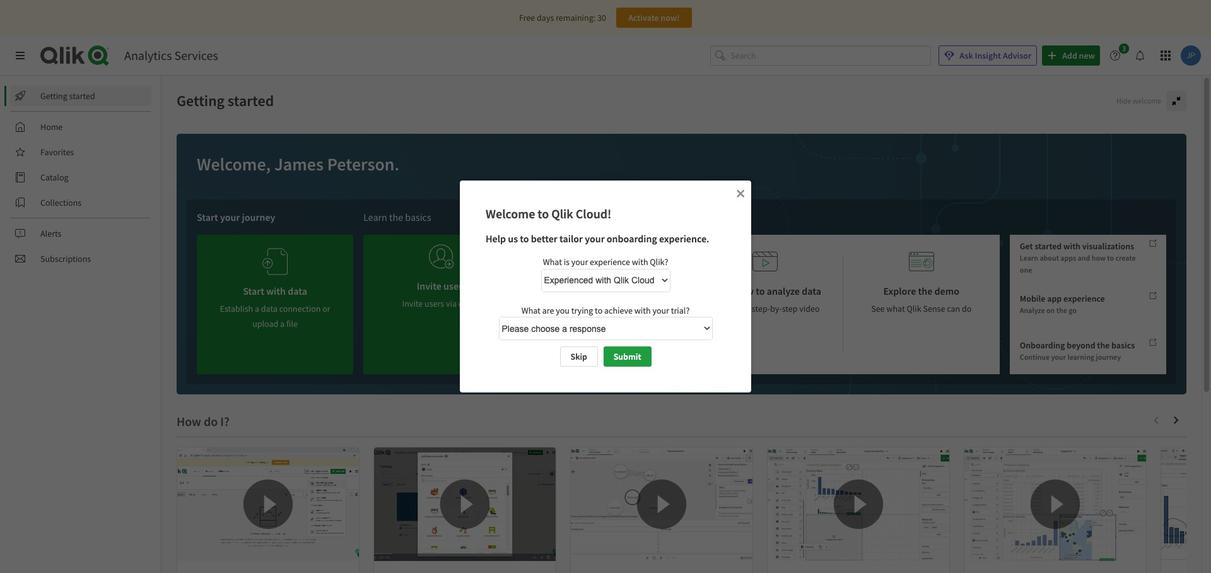 Task type: locate. For each thing, give the bounding box(es) containing it.
your right tailor
[[585, 232, 605, 245]]

learn up 'follow'
[[709, 285, 734, 297]]

0 horizontal spatial experience
[[590, 256, 630, 267]]

users left via
[[425, 298, 444, 309]]

data for learn how to analyze data
[[802, 285, 822, 297]]

1 horizontal spatial qlik
[[907, 303, 922, 314]]

1 vertical spatial what
[[522, 305, 541, 316]]

0 vertical spatial what
[[543, 256, 562, 267]]

to inside analyze sample data experience data to insights
[[620, 303, 627, 314]]

learn inside get started with visualizations learn about apps and how to create one
[[1020, 253, 1039, 263]]

invite left via
[[402, 298, 423, 309]]

what for what are you trying to achieve with your trial?
[[522, 305, 541, 316]]

0 horizontal spatial getting
[[40, 90, 67, 102]]

0 vertical spatial qlik
[[552, 206, 574, 222]]

insights
[[629, 303, 658, 314]]

welcome,
[[197, 153, 271, 175]]

basics right beyond at right bottom
[[1112, 339, 1136, 351]]

what
[[543, 256, 562, 267], [522, 305, 541, 316]]

the up sense
[[919, 285, 933, 297]]

0 vertical spatial with
[[1064, 240, 1081, 252]]

qlik?
[[650, 256, 669, 267]]

1 horizontal spatial what
[[543, 256, 562, 267]]

learn down get
[[1020, 253, 1039, 263]]

subscriptions link
[[10, 249, 151, 269]]

favorites
[[40, 146, 74, 158]]

0 horizontal spatial data
[[602, 303, 618, 314]]

us
[[508, 232, 518, 245]]

one
[[1020, 265, 1033, 274]]

how
[[1092, 253, 1106, 263], [736, 285, 754, 297]]

data up insights
[[634, 285, 653, 297]]

data
[[634, 285, 653, 297], [802, 285, 822, 297], [602, 303, 618, 314]]

0 vertical spatial invite
[[417, 280, 442, 292]]

1 vertical spatial experience
[[1064, 293, 1106, 304]]

0 vertical spatial users
[[444, 280, 467, 292]]

what left are
[[522, 305, 541, 316]]

basics
[[405, 211, 431, 223], [1112, 339, 1136, 351]]

analyze inside analyze sample data experience data to insights
[[564, 285, 598, 297]]

james
[[274, 153, 324, 175]]

0 vertical spatial analyze
[[564, 285, 598, 297]]

getting started inside welcome, james peterson. "main content"
[[177, 91, 274, 110]]

learn
[[364, 211, 387, 223], [1020, 253, 1039, 263], [709, 285, 734, 297]]

1 horizontal spatial learn
[[709, 285, 734, 297]]

ask insight advisor
[[960, 50, 1032, 61]]

invite down invite users image
[[417, 280, 442, 292]]

on
[[1047, 306, 1056, 315]]

data up video
[[802, 285, 822, 297]]

you
[[556, 305, 570, 316]]

data for analyze sample data
[[602, 303, 618, 314]]

free days remaining: 30
[[519, 12, 607, 23]]

1 horizontal spatial experience
[[1064, 293, 1106, 304]]

1 horizontal spatial journey
[[1097, 352, 1122, 361]]

1 vertical spatial analyze
[[1020, 306, 1046, 315]]

trial?
[[671, 305, 690, 316]]

2 horizontal spatial learn
[[1020, 253, 1039, 263]]

mobile
[[1020, 293, 1046, 304]]

with
[[1064, 240, 1081, 252], [632, 256, 649, 267], [635, 305, 651, 316]]

how do i interact with visualizations? image
[[1162, 447, 1212, 561]]

getting started down services on the left top
[[177, 91, 274, 110]]

collections
[[40, 197, 82, 208]]

to inside learn how to analyze data follow this step-by-step video
[[756, 285, 765, 297]]

follow
[[710, 303, 735, 314]]

to
[[538, 206, 549, 222], [520, 232, 529, 245], [1108, 253, 1115, 263], [756, 285, 765, 297], [620, 303, 627, 314], [595, 305, 603, 316]]

journey right start at the left of the page
[[242, 211, 275, 223]]

journey
[[242, 211, 275, 223], [1097, 352, 1122, 361]]

more
[[530, 211, 552, 223]]

learning
[[1068, 352, 1095, 361]]

activate now! link
[[617, 8, 692, 28]]

0 vertical spatial experience
[[590, 256, 630, 267]]

your
[[220, 211, 240, 223], [585, 232, 605, 245], [572, 256, 588, 267], [653, 305, 670, 316], [1052, 352, 1067, 361]]

0 horizontal spatial what
[[522, 305, 541, 316]]

with up apps
[[1064, 240, 1081, 252]]

how up "this"
[[736, 285, 754, 297]]

analyze down the mobile
[[1020, 306, 1046, 315]]

1 vertical spatial basics
[[1112, 339, 1136, 351]]

0 horizontal spatial journey
[[242, 211, 275, 223]]

learn how to analyze data follow this step-by-step video
[[709, 285, 822, 314]]

to down "visualizations"
[[1108, 253, 1115, 263]]

how do i create an app? image
[[177, 447, 359, 561]]

what
[[887, 303, 905, 314]]

1 vertical spatial learn
[[1020, 253, 1039, 263]]

the
[[389, 211, 403, 223], [919, 285, 933, 297], [1057, 306, 1068, 315], [1098, 339, 1110, 351]]

users
[[444, 280, 467, 292], [425, 298, 444, 309]]

explore the demo see what qlik sense can do
[[872, 285, 972, 314]]

1 horizontal spatial how
[[1092, 253, 1106, 263]]

your down onboarding
[[1052, 352, 1067, 361]]

0 horizontal spatial started
[[69, 90, 95, 102]]

journey right learning
[[1097, 352, 1122, 361]]

explore
[[884, 285, 917, 297]]

0 horizontal spatial getting started
[[40, 90, 95, 102]]

getting up home on the left of page
[[40, 90, 67, 102]]

getting started
[[40, 90, 95, 102], [177, 91, 274, 110]]

app
[[1048, 293, 1062, 304]]

now!
[[661, 12, 680, 23]]

0 horizontal spatial how
[[736, 285, 754, 297]]

1 vertical spatial how
[[736, 285, 754, 297]]

analyze up the experience on the left bottom of page
[[564, 285, 598, 297]]

do
[[962, 303, 972, 314]]

to down sample
[[620, 303, 627, 314]]

analytics services element
[[124, 47, 218, 63]]

the left go
[[1057, 306, 1068, 315]]

0 horizontal spatial qlik
[[552, 206, 574, 222]]

learn inside learn how to analyze data follow this step-by-step video
[[709, 285, 734, 297]]

invite users image
[[429, 240, 455, 273]]

see
[[872, 303, 885, 314]]

1 horizontal spatial getting
[[177, 91, 225, 110]]

0 vertical spatial basics
[[405, 211, 431, 223]]

the inside explore the demo see what qlik sense can do
[[919, 285, 933, 297]]

getting down services on the left top
[[177, 91, 225, 110]]

1 horizontal spatial getting started
[[177, 91, 274, 110]]

× button
[[737, 184, 745, 201]]

analyze
[[564, 285, 598, 297], [1020, 306, 1046, 315]]

insight
[[975, 50, 1002, 61]]

2 horizontal spatial data
[[802, 285, 822, 297]]

to up better
[[538, 206, 549, 222]]

experience
[[590, 256, 630, 267], [1064, 293, 1106, 304]]

qlik right what
[[907, 303, 922, 314]]

about
[[1040, 253, 1060, 263]]

started
[[69, 90, 95, 102], [228, 91, 274, 110], [1035, 240, 1062, 252]]

sample
[[600, 285, 632, 297]]

how right and at the top of page
[[1092, 253, 1106, 263]]

onboarding
[[1020, 339, 1066, 351]]

trying
[[572, 305, 593, 316]]

0 vertical spatial how
[[1092, 253, 1106, 263]]

how do i interact with visualizations? element
[[1172, 571, 1212, 573]]

advisor
[[1004, 50, 1032, 61]]

navigation pane element
[[0, 81, 161, 274]]

1 vertical spatial qlik
[[907, 303, 922, 314]]

with left qlik? in the top right of the page
[[632, 256, 649, 267]]

1 vertical spatial journey
[[1097, 352, 1122, 361]]

getting
[[40, 90, 67, 102], [177, 91, 225, 110]]

experience up go
[[1064, 293, 1106, 304]]

users up via
[[444, 280, 467, 292]]

your right start at the left of the page
[[220, 211, 240, 223]]

started inside get started with visualizations learn about apps and how to create one
[[1035, 240, 1062, 252]]

experience down help us to better tailor your onboarding experience.
[[590, 256, 630, 267]]

onboarding
[[607, 232, 658, 245]]

catalog link
[[10, 167, 151, 187]]

your left trial?
[[653, 305, 670, 316]]

data inside learn how to analyze data follow this step-by-step video
[[802, 285, 822, 297]]

0 horizontal spatial analyze
[[564, 285, 598, 297]]

0 vertical spatial learn
[[364, 211, 387, 223]]

0 horizontal spatial learn
[[364, 211, 387, 223]]

what left "is" on the top
[[543, 256, 562, 267]]

the right beyond at right bottom
[[1098, 339, 1110, 351]]

apps
[[1061, 253, 1077, 263]]

getting started inside 'link'
[[40, 90, 95, 102]]

qlik
[[552, 206, 574, 222], [907, 303, 922, 314]]

2 horizontal spatial started
[[1035, 240, 1062, 252]]

qlik inside dialog
[[552, 206, 574, 222]]

how inside learn how to analyze data follow this step-by-step video
[[736, 285, 754, 297]]

basics up invite users image
[[405, 211, 431, 223]]

invite users invite users via email.
[[402, 280, 482, 309]]

step
[[782, 303, 798, 314]]

0 horizontal spatial basics
[[405, 211, 431, 223]]

data down sample
[[602, 303, 618, 314]]

experience inside mobile app experience analyze on the go
[[1064, 293, 1106, 304]]

your right "is" on the top
[[572, 256, 588, 267]]

welcome to qlik sense cloud dialog
[[460, 181, 752, 393]]

analytics services
[[124, 47, 218, 63]]

learn down peterson.
[[364, 211, 387, 223]]

start your journey
[[197, 211, 275, 223]]

qlik right more
[[552, 206, 574, 222]]

email.
[[459, 298, 482, 309]]

with right the achieve
[[635, 305, 651, 316]]

to up step-
[[756, 285, 765, 297]]

how do i load data into an app? image
[[374, 447, 556, 561]]

1 horizontal spatial basics
[[1112, 339, 1136, 351]]

experience.
[[660, 232, 710, 245]]

ask
[[960, 50, 974, 61]]

0 vertical spatial journey
[[242, 211, 275, 223]]

how do i define data associations? image
[[571, 447, 753, 561]]

and
[[1078, 253, 1091, 263]]

favorites link
[[10, 142, 151, 162]]

1 horizontal spatial analyze
[[1020, 306, 1046, 315]]

2 vertical spatial learn
[[709, 285, 734, 297]]

what for what is your experience with qlik?
[[543, 256, 562, 267]]

getting started up home link
[[40, 90, 95, 102]]

getting started link
[[10, 86, 151, 106]]

analyze sample data experience data to insights
[[559, 285, 658, 314]]

what are you trying to achieve with your trial?
[[522, 305, 690, 316]]



Task type: vqa. For each thing, say whether or not it's contained in the screenshot.


Task type: describe. For each thing, give the bounding box(es) containing it.
searchbar element
[[711, 45, 932, 66]]

tailor
[[560, 232, 583, 245]]

experience inside welcome to qlik sense cloud dialog
[[590, 256, 630, 267]]

hide welcome image
[[1172, 96, 1182, 106]]

by-
[[771, 303, 782, 314]]

services
[[175, 47, 218, 63]]

1 horizontal spatial started
[[228, 91, 274, 110]]

×
[[737, 184, 745, 201]]

learn for learn the basics
[[364, 211, 387, 223]]

welcome
[[486, 206, 535, 222]]

Search text field
[[731, 45, 932, 66]]

step-
[[752, 303, 771, 314]]

analyze sample data image
[[596, 245, 621, 278]]

the inside onboarding beyond the basics continue your learning journey
[[1098, 339, 1110, 351]]

continue
[[1020, 352, 1050, 361]]

remaining:
[[556, 12, 596, 23]]

submit button
[[604, 347, 652, 367]]

welcome, james peterson. main content
[[162, 76, 1212, 573]]

peterson.
[[327, 153, 400, 175]]

start
[[197, 211, 218, 223]]

submit
[[614, 351, 642, 363]]

get started with visualizations learn about apps and how to create one
[[1020, 240, 1136, 274]]

experience
[[559, 303, 600, 314]]

the inside mobile app experience analyze on the go
[[1057, 306, 1068, 315]]

sense
[[924, 303, 946, 314]]

help
[[486, 232, 506, 245]]

explore the demo image
[[909, 245, 935, 278]]

analytics
[[124, 47, 172, 63]]

analyze
[[767, 285, 800, 297]]

getting inside welcome, james peterson. "main content"
[[177, 91, 225, 110]]

to inside get started with visualizations learn about apps and how to create one
[[1108, 253, 1115, 263]]

how inside get started with visualizations learn about apps and how to create one
[[1092, 253, 1106, 263]]

days
[[537, 12, 554, 23]]

help us to better tailor your onboarding experience.
[[486, 232, 710, 245]]

to right us
[[520, 232, 529, 245]]

more resources
[[530, 211, 594, 223]]

subscriptions
[[40, 253, 91, 264]]

skip button
[[560, 347, 598, 367]]

skip
[[571, 351, 588, 363]]

via
[[446, 298, 457, 309]]

home
[[40, 121, 63, 133]]

create
[[1116, 253, 1136, 263]]

free
[[519, 12, 535, 23]]

cloud!
[[576, 206, 612, 222]]

basics inside onboarding beyond the basics continue your learning journey
[[1112, 339, 1136, 351]]

activate now!
[[629, 12, 680, 23]]

your inside onboarding beyond the basics continue your learning journey
[[1052, 352, 1067, 361]]

qlik inside explore the demo see what qlik sense can do
[[907, 303, 922, 314]]

welcome, james peterson.
[[197, 153, 400, 175]]

collections link
[[10, 193, 151, 213]]

how do i use the chart suggestions toggle? image
[[965, 447, 1147, 561]]

alerts link
[[10, 223, 151, 244]]

30
[[598, 12, 607, 23]]

with inside get started with visualizations learn about apps and how to create one
[[1064, 240, 1081, 252]]

welcome to qlik cloud!
[[486, 206, 612, 222]]

are
[[543, 305, 554, 316]]

mobile app experience analyze on the go
[[1020, 293, 1106, 315]]

what is your experience with qlik?
[[543, 256, 669, 267]]

1 vertical spatial users
[[425, 298, 444, 309]]

this
[[737, 303, 750, 314]]

activate
[[629, 12, 659, 23]]

achieve
[[605, 305, 633, 316]]

beyond
[[1067, 339, 1096, 351]]

1 vertical spatial invite
[[402, 298, 423, 309]]

visualizations
[[1083, 240, 1135, 252]]

to right trying
[[595, 305, 603, 316]]

close sidebar menu image
[[15, 50, 25, 61]]

demo
[[935, 285, 960, 297]]

catalog
[[40, 172, 69, 183]]

2 vertical spatial with
[[635, 305, 651, 316]]

learn how to analyze data image
[[753, 245, 778, 278]]

get
[[1020, 240, 1034, 252]]

video
[[800, 303, 820, 314]]

home link
[[10, 117, 151, 137]]

better
[[531, 232, 558, 245]]

started inside 'link'
[[69, 90, 95, 102]]

getting inside 'link'
[[40, 90, 67, 102]]

onboarding beyond the basics continue your learning journey
[[1020, 339, 1136, 361]]

analyze inside mobile app experience analyze on the go
[[1020, 306, 1046, 315]]

resources
[[554, 211, 594, 223]]

1 vertical spatial with
[[632, 256, 649, 267]]

go
[[1069, 306, 1077, 315]]

1 horizontal spatial data
[[634, 285, 653, 297]]

the down peterson.
[[389, 211, 403, 223]]

ask insight advisor button
[[939, 45, 1038, 66]]

journey inside onboarding beyond the basics continue your learning journey
[[1097, 352, 1122, 361]]

learn for learn how to analyze data follow this step-by-step video
[[709, 285, 734, 297]]

can
[[947, 303, 961, 314]]

how do i create a visualization? image
[[768, 447, 950, 561]]

learn the basics
[[364, 211, 431, 223]]



